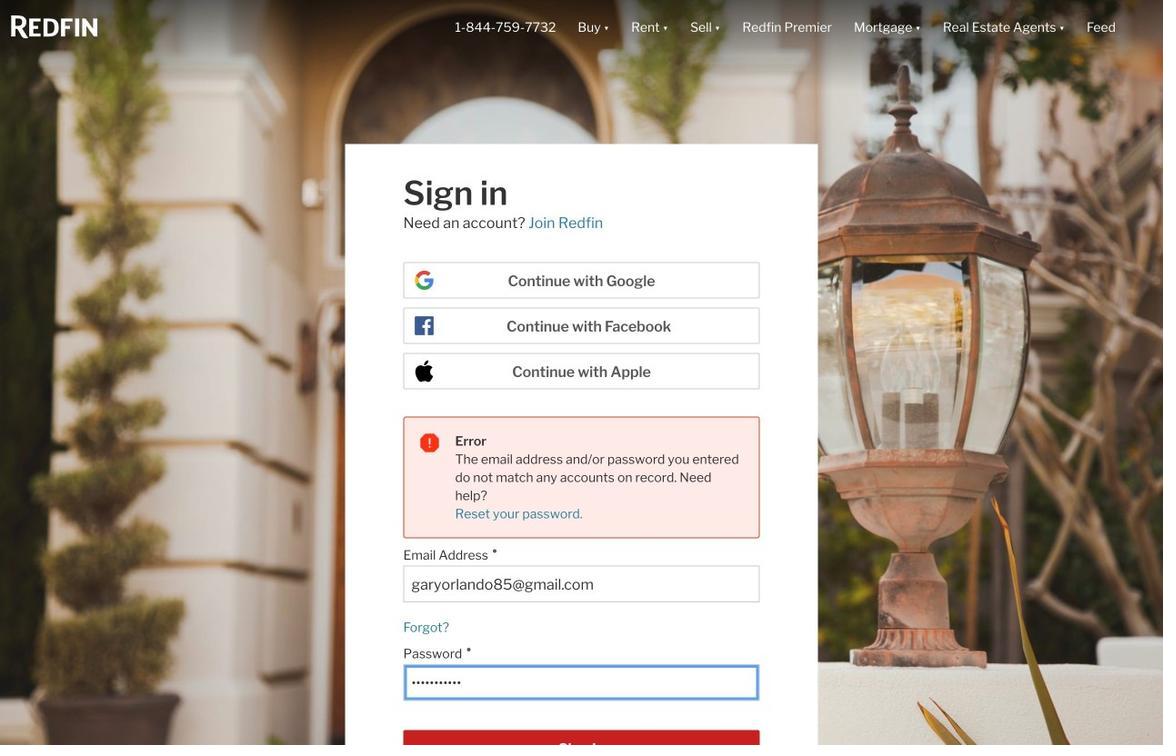 Task type: describe. For each thing, give the bounding box(es) containing it.
password. required field. element
[[403, 637, 751, 665]]

Password password field
[[412, 675, 752, 692]]

email address. required field. element
[[403, 539, 751, 566]]



Task type: vqa. For each thing, say whether or not it's contained in the screenshot.
Email Address. Required field. element on the bottom of page
yes



Task type: locate. For each thing, give the bounding box(es) containing it.
Email Address text field
[[412, 576, 752, 594]]

section
[[403, 417, 760, 539]]



